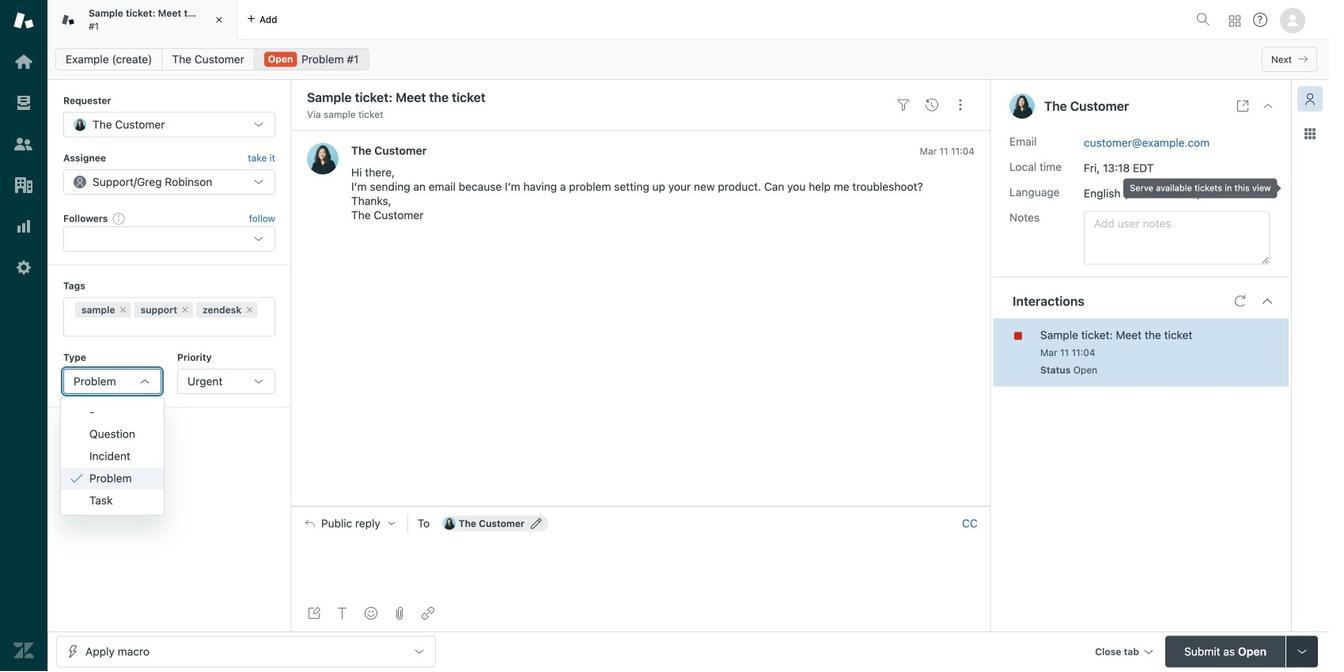 Task type: vqa. For each thing, say whether or not it's contained in the screenshot.
the Hide composer icon
yes



Task type: locate. For each thing, give the bounding box(es) containing it.
reporting image
[[13, 216, 34, 237]]

0 horizontal spatial mar 11 11:04 text field
[[920, 146, 975, 157]]

list box
[[60, 397, 165, 516]]

organizations image
[[13, 175, 34, 195]]

events image
[[926, 99, 938, 111]]

apps image
[[1304, 127, 1317, 140]]

add attachment image
[[393, 607, 406, 620]]

remove image
[[118, 305, 128, 315], [245, 305, 254, 315]]

zendesk image
[[13, 640, 34, 661]]

0 vertical spatial mar 11 11:04 text field
[[920, 146, 975, 157]]

displays possible ticket submission types image
[[1296, 645, 1309, 658]]

1 horizontal spatial mar 11 11:04 text field
[[1041, 347, 1096, 358]]

tabs tab list
[[47, 0, 1190, 40]]

info on adding followers image
[[113, 212, 125, 225]]

option
[[61, 401, 164, 423], [61, 423, 164, 445], [61, 445, 164, 467], [61, 490, 164, 512]]

tab
[[47, 0, 237, 40]]

zendesk products image
[[1230, 15, 1241, 27]]

user image
[[1010, 93, 1035, 119]]

main element
[[0, 0, 47, 671]]

Mar 11 11:04 text field
[[920, 146, 975, 157], [1041, 347, 1096, 358]]

hide composer image
[[635, 500, 647, 512]]

1 horizontal spatial remove image
[[245, 305, 254, 315]]

draft mode image
[[308, 607, 320, 620]]

remove image left remove image on the top of page
[[118, 305, 128, 315]]

0 horizontal spatial remove image
[[118, 305, 128, 315]]

format text image
[[336, 607, 349, 620]]

2 remove image from the left
[[245, 305, 254, 315]]

secondary element
[[47, 44, 1329, 75]]

remove image right remove image on the top of page
[[245, 305, 254, 315]]

1 vertical spatial mar 11 11:04 text field
[[1041, 347, 1096, 358]]



Task type: describe. For each thing, give the bounding box(es) containing it.
filter image
[[897, 99, 910, 111]]

customer@example.com image
[[443, 517, 456, 530]]

views image
[[13, 93, 34, 113]]

view more details image
[[1237, 100, 1249, 112]]

1 remove image from the left
[[118, 305, 128, 315]]

add link (cmd k) image
[[422, 607, 434, 620]]

close image
[[211, 12, 227, 28]]

customer context image
[[1304, 93, 1317, 105]]

admin image
[[13, 257, 34, 278]]

get help image
[[1253, 13, 1268, 27]]

remove image
[[180, 305, 190, 315]]

customers image
[[13, 134, 34, 154]]

3 option from the top
[[61, 445, 164, 467]]

insert emojis image
[[365, 607, 377, 620]]

close image
[[1262, 100, 1275, 112]]

avatar image
[[307, 143, 339, 174]]

edit user image
[[531, 518, 542, 529]]

Add user notes text field
[[1084, 211, 1270, 265]]

ticket actions image
[[954, 99, 967, 111]]

2 option from the top
[[61, 423, 164, 445]]

4 option from the top
[[61, 490, 164, 512]]

get started image
[[13, 51, 34, 72]]

1 option from the top
[[61, 401, 164, 423]]

Subject field
[[304, 88, 886, 107]]

zendesk support image
[[13, 10, 34, 31]]



